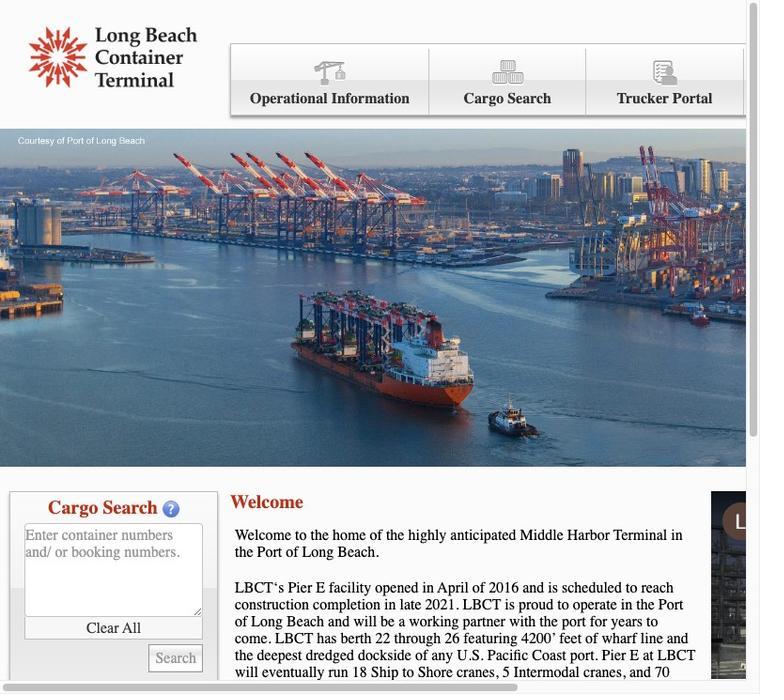 Task type: describe. For each thing, give the bounding box(es) containing it.
0 vertical spatial be
[[381, 614, 395, 631]]

to right ship
[[403, 665, 414, 682]]

line
[[641, 631, 664, 648]]

0 vertical spatial search
[[508, 90, 552, 107]]

of right home
[[370, 528, 383, 544]]

in left late
[[385, 597, 396, 614]]

opened
[[375, 580, 419, 597]]

clear all
[[86, 620, 141, 637]]

among
[[513, 682, 554, 695]]

april
[[438, 580, 469, 597]]

in right operate
[[621, 597, 633, 614]]

of down lbct's
[[235, 614, 248, 631]]

of left 2016
[[473, 580, 485, 597]]

operational
[[250, 90, 328, 107]]

run
[[329, 665, 349, 682]]

lbct's
[[235, 580, 284, 597]]

yard
[[235, 682, 262, 695]]

2021.
[[426, 597, 459, 614]]

port.
[[571, 648, 599, 665]]

1 horizontal spatial is
[[548, 580, 559, 597]]

1 horizontal spatial cargo
[[464, 90, 504, 107]]

2 horizontal spatial e
[[630, 648, 640, 665]]

2 horizontal spatial pier
[[602, 648, 627, 665]]

the right among
[[558, 682, 576, 695]]

2016
[[489, 580, 519, 597]]

welcome to the home of the highly anticipated middle harbor terminal in the port of long beach.
[[235, 528, 683, 561]]

scheduled
[[562, 580, 622, 597]]

berth
[[341, 631, 372, 648]]

the up line
[[637, 597, 655, 614]]

2 horizontal spatial will
[[468, 682, 491, 695]]

the left home
[[311, 528, 329, 544]]

dockside
[[358, 648, 412, 665]]

shore
[[418, 665, 453, 682]]

reach
[[642, 580, 674, 597]]

eventually
[[262, 665, 325, 682]]

0 horizontal spatial e
[[316, 580, 325, 597]]

beach
[[287, 614, 324, 631]]

harbor
[[568, 528, 610, 544]]

long inside lbct's pier e facility opened in april of 2016 and is scheduled to reach construction completion in late 2021.  lbct is proud to operate in the port of long beach and will be a working partner with the port for years to come.  lbct has berth 22 through 26 featuring 4200' feet of wharf line and the deepest dredged dockside of any u.s. pacific coast port. pier e at lbct will eventually run 18 ship to shore cranes, 5 intermodal cranes, and 70 yard gantry cranes. the pier e facility will be among the busiest termin
[[251, 614, 283, 631]]

welcome for welcome to the home of the highly anticipated middle harbor terminal in the port of long beach.
[[235, 528, 292, 544]]

0 vertical spatial pier
[[288, 580, 312, 597]]

home
[[333, 528, 366, 544]]

long inside 'welcome to the home of the highly anticipated middle harbor terminal in the port of long beach.'
[[302, 544, 334, 561]]

years
[[612, 614, 643, 631]]

busiest
[[580, 682, 622, 695]]

come.
[[235, 631, 271, 648]]

cargo search link
[[430, 49, 587, 115]]

1 vertical spatial facility
[[422, 682, 464, 695]]

2 cranes, from the left
[[584, 665, 626, 682]]

1 horizontal spatial pier
[[381, 682, 405, 695]]

a
[[399, 614, 406, 631]]

lbct's pier e facility opened in april of 2016 and is scheduled to reach construction completion in late 2021.  lbct is proud to operate in the port of long beach and will be a working partner with the port for years to come.  lbct has berth 22 through 26 featuring 4200' feet of wharf line and the deepest dredged dockside of any u.s. pacific coast port. pier e at lbct will eventually run 18 ship to shore cranes, 5 intermodal cranes, and 70 yard gantry cranes. the pier e facility will be among the busiest termin
[[235, 580, 697, 695]]

0 horizontal spatial lbct
[[275, 631, 314, 648]]

operational information link
[[231, 49, 430, 115]]

late
[[400, 597, 422, 614]]

portal
[[673, 90, 713, 107]]

wharf
[[602, 631, 637, 648]]

through
[[394, 631, 441, 648]]

and right the beach
[[328, 614, 350, 631]]

clear
[[86, 620, 119, 637]]

to right proud
[[558, 597, 570, 614]]

with
[[510, 614, 536, 631]]

pacific
[[488, 648, 529, 665]]

cranes.
[[308, 682, 350, 695]]

to left 'reach'
[[626, 580, 638, 597]]

featuring
[[464, 631, 518, 648]]

construction
[[235, 597, 309, 614]]

4200'
[[522, 631, 556, 648]]



Task type: locate. For each thing, give the bounding box(es) containing it.
18
[[352, 665, 368, 682]]

0 horizontal spatial search
[[103, 497, 158, 519]]

1 vertical spatial pier
[[602, 648, 627, 665]]

welcome for welcome
[[230, 492, 304, 513]]

1 vertical spatial cargo
[[48, 497, 98, 519]]

0 horizontal spatial pier
[[288, 580, 312, 597]]

and
[[523, 580, 545, 597], [328, 614, 350, 631], [667, 631, 689, 648], [630, 665, 652, 682]]

1 vertical spatial cargo search
[[48, 497, 158, 519]]

menu bar
[[230, 43, 761, 116]]

1 horizontal spatial be
[[495, 682, 509, 695]]

2 vertical spatial e
[[409, 682, 418, 695]]

long
[[302, 544, 334, 561], [251, 614, 283, 631]]

e
[[316, 580, 325, 597], [630, 648, 640, 665], [409, 682, 418, 695]]

0 vertical spatial e
[[316, 580, 325, 597]]

1 vertical spatial search
[[103, 497, 158, 519]]

Enter container numbers and/ or booking numbers. text field
[[24, 524, 203, 618]]

dredged
[[306, 648, 355, 665]]

in
[[672, 528, 683, 544], [423, 580, 434, 597], [385, 597, 396, 614], [621, 597, 633, 614]]

lbct right the "at"
[[658, 648, 696, 665]]

cargo
[[464, 90, 504, 107], [48, 497, 98, 519]]

menu item
[[744, 49, 761, 115]]

partner
[[463, 614, 506, 631]]

information
[[332, 90, 410, 107]]

pier right the
[[381, 682, 405, 695]]

the
[[354, 682, 377, 695]]

long down lbct's
[[251, 614, 283, 631]]

1 vertical spatial port
[[659, 597, 684, 614]]

at
[[643, 648, 654, 665]]

0 horizontal spatial cargo
[[48, 497, 98, 519]]

will
[[354, 614, 377, 631], [235, 665, 258, 682], [468, 682, 491, 695]]

highly
[[409, 528, 447, 544]]

for
[[590, 614, 608, 631]]

coast
[[533, 648, 567, 665]]

the
[[311, 528, 329, 544], [386, 528, 405, 544], [235, 544, 253, 561], [637, 597, 655, 614], [540, 614, 558, 631], [235, 648, 253, 665], [558, 682, 576, 695]]

1 horizontal spatial search
[[508, 90, 552, 107]]

1 horizontal spatial will
[[354, 614, 377, 631]]

be left "a"
[[381, 614, 395, 631]]

facility
[[329, 580, 372, 597], [422, 682, 464, 695]]

beach.
[[338, 544, 379, 561]]

and left 70
[[630, 665, 652, 682]]

and right 2016
[[523, 580, 545, 597]]

port
[[257, 544, 282, 561], [659, 597, 684, 614]]

facility down beach. at the left bottom
[[329, 580, 372, 597]]

of
[[370, 528, 383, 544], [286, 544, 299, 561], [473, 580, 485, 597], [235, 614, 248, 631], [586, 631, 598, 648], [416, 648, 428, 665]]

long left beach. at the left bottom
[[302, 544, 334, 561]]

of up construction
[[286, 544, 299, 561]]

0 horizontal spatial cargo search
[[48, 497, 158, 519]]

0 vertical spatial cargo search
[[464, 90, 552, 107]]

1 cranes, from the left
[[457, 665, 499, 682]]

0 vertical spatial cargo
[[464, 90, 504, 107]]

to right years
[[647, 614, 659, 631]]

5
[[503, 665, 510, 682]]

completion
[[313, 597, 381, 614]]

ship
[[371, 665, 399, 682]]

facility down any
[[422, 682, 464, 695]]

1 horizontal spatial facility
[[422, 682, 464, 695]]

of right the feet
[[586, 631, 598, 648]]

operational information
[[250, 90, 410, 107]]

working
[[409, 614, 459, 631]]

0 vertical spatial port
[[257, 544, 282, 561]]

the up lbct's
[[235, 544, 253, 561]]

1 vertical spatial long
[[251, 614, 283, 631]]

1 vertical spatial e
[[630, 648, 640, 665]]

operate
[[573, 597, 618, 614]]

0 horizontal spatial will
[[235, 665, 258, 682]]

and right line
[[667, 631, 689, 648]]

has
[[317, 631, 337, 648]]

lbct
[[463, 597, 502, 614], [275, 631, 314, 648], [658, 648, 696, 665]]

in right late
[[423, 580, 434, 597]]

0 horizontal spatial cranes,
[[457, 665, 499, 682]]

welcome inside 'welcome to the home of the highly anticipated middle harbor terminal in the port of long beach.'
[[235, 528, 292, 544]]

1 horizontal spatial cranes,
[[584, 665, 626, 682]]

0 vertical spatial long
[[302, 544, 334, 561]]

is left proud
[[505, 597, 515, 614]]

pier
[[288, 580, 312, 597], [602, 648, 627, 665], [381, 682, 405, 695]]

proud
[[519, 597, 554, 614]]

0 horizontal spatial port
[[257, 544, 282, 561]]

e left shore
[[409, 682, 418, 695]]

0 vertical spatial welcome
[[230, 492, 304, 513]]

lbct up featuring
[[463, 597, 502, 614]]

cargo search
[[464, 90, 552, 107], [48, 497, 158, 519]]

the up yard
[[235, 648, 253, 665]]

trucker portal
[[617, 90, 713, 107]]

26
[[445, 631, 460, 648]]

intermodal
[[514, 665, 580, 682]]

1 vertical spatial be
[[495, 682, 509, 695]]

cranes, down wharf
[[584, 665, 626, 682]]

2 vertical spatial pier
[[381, 682, 405, 695]]

menu bar containing operational information
[[230, 43, 761, 116]]

0 horizontal spatial facility
[[329, 580, 372, 597]]

of left any
[[416, 648, 428, 665]]

in inside 'welcome to the home of the highly anticipated middle harbor terminal in the port of long beach.'
[[672, 528, 683, 544]]

0 horizontal spatial is
[[505, 597, 515, 614]]

pier up the beach
[[288, 580, 312, 597]]

1 horizontal spatial lbct
[[463, 597, 502, 614]]

cranes,
[[457, 665, 499, 682], [584, 665, 626, 682]]

be left among
[[495, 682, 509, 695]]

gantry
[[266, 682, 304, 695]]

None submit
[[149, 645, 203, 673]]

to
[[295, 528, 307, 544], [626, 580, 638, 597], [558, 597, 570, 614], [647, 614, 659, 631], [403, 665, 414, 682]]

22
[[376, 631, 391, 648]]

port inside lbct's pier e facility opened in april of 2016 and is scheduled to reach construction completion in late 2021.  lbct is proud to operate in the port of long beach and will be a working partner with the port for years to come.  lbct has berth 22 through 26 featuring 4200' feet of wharf line and the deepest dredged dockside of any u.s. pacific coast port. pier e at lbct will eventually run 18 ship to shore cranes, 5 intermodal cranes, and 70 yard gantry cranes. the pier e facility will be among the busiest termin
[[659, 597, 684, 614]]

welcome
[[230, 492, 304, 513], [235, 528, 292, 544]]

port up lbct's
[[257, 544, 282, 561]]

1 horizontal spatial cargo search
[[464, 90, 552, 107]]

will down come.
[[235, 665, 258, 682]]

port
[[562, 614, 586, 631]]

trucker portal link
[[587, 49, 744, 115]]

any
[[432, 648, 454, 665]]

the left port
[[540, 614, 558, 631]]

0 horizontal spatial long
[[251, 614, 283, 631]]

e left the "at"
[[630, 648, 640, 665]]

0 horizontal spatial be
[[381, 614, 395, 631]]

all
[[122, 620, 141, 637]]

search
[[508, 90, 552, 107], [103, 497, 158, 519]]

pier right port.
[[602, 648, 627, 665]]

0 vertical spatial facility
[[329, 580, 372, 597]]

70
[[655, 665, 670, 682]]

in right terminal at right
[[672, 528, 683, 544]]

the left highly
[[386, 528, 405, 544]]

be
[[381, 614, 395, 631], [495, 682, 509, 695]]

is
[[548, 580, 559, 597], [505, 597, 515, 614]]

cranes, left 5
[[457, 665, 499, 682]]

trucker
[[617, 90, 670, 107]]

u.s.
[[457, 648, 484, 665]]

1 vertical spatial welcome
[[235, 528, 292, 544]]

1 horizontal spatial port
[[659, 597, 684, 614]]

e up the beach
[[316, 580, 325, 597]]

will left "a"
[[354, 614, 377, 631]]

2 horizontal spatial lbct
[[658, 648, 696, 665]]

lbct left has
[[275, 631, 314, 648]]

to inside 'welcome to the home of the highly anticipated middle harbor terminal in the port of long beach.'
[[295, 528, 307, 544]]

1 horizontal spatial long
[[302, 544, 334, 561]]

port inside 'welcome to the home of the highly anticipated middle harbor terminal in the port of long beach.'
[[257, 544, 282, 561]]

deepest
[[257, 648, 302, 665]]

to left home
[[295, 528, 307, 544]]

feet
[[560, 631, 582, 648]]

is left scheduled at the bottom right of page
[[548, 580, 559, 597]]

cargo search inside menu bar
[[464, 90, 552, 107]]

middle
[[520, 528, 564, 544]]

port up line
[[659, 597, 684, 614]]

will left 5
[[468, 682, 491, 695]]

terminal
[[614, 528, 668, 544]]

clear all button
[[24, 618, 203, 640]]

anticipated
[[451, 528, 517, 544]]

1 horizontal spatial e
[[409, 682, 418, 695]]



Task type: vqa. For each thing, say whether or not it's contained in the screenshot.
COS to the middle
no



